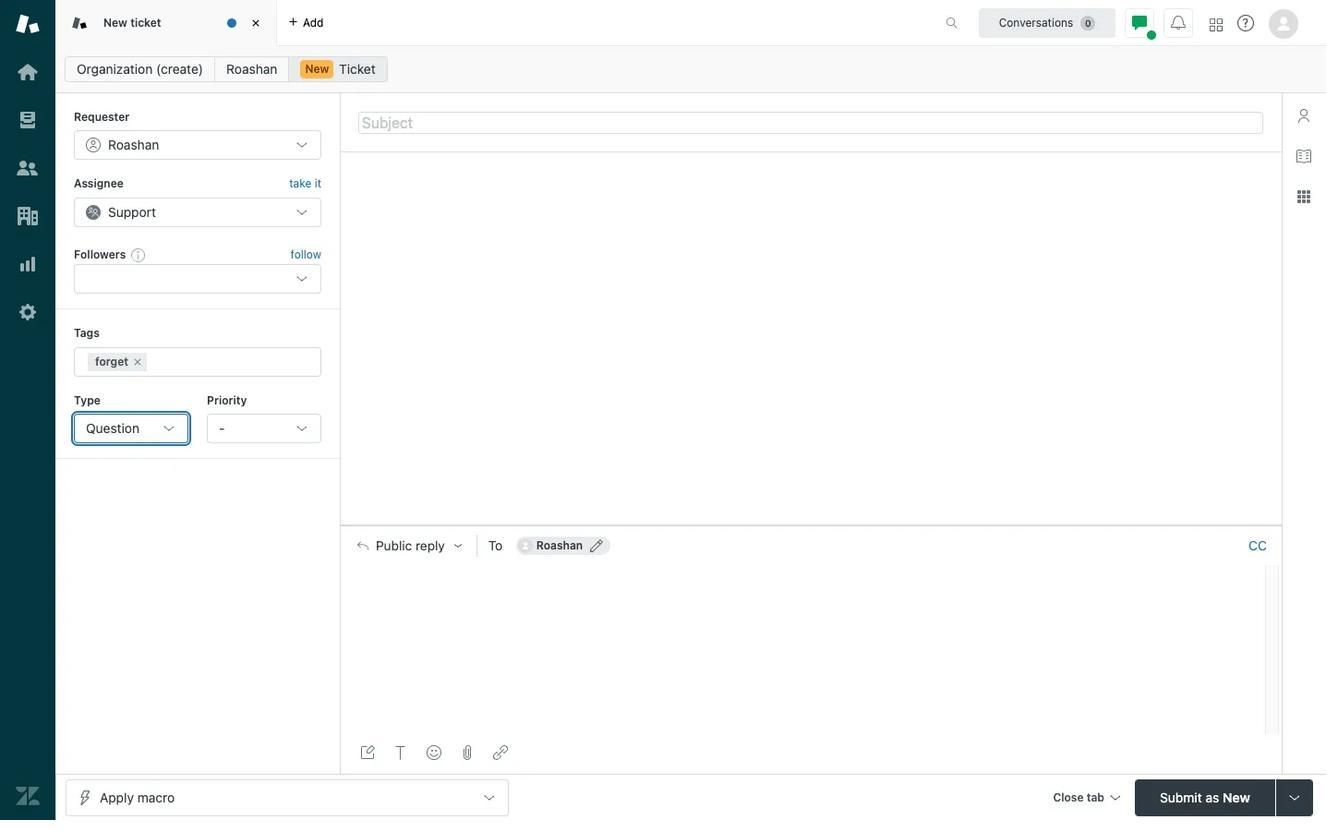 Task type: locate. For each thing, give the bounding box(es) containing it.
type
[[74, 393, 101, 407]]

conversations button
[[979, 8, 1116, 37]]

priority
[[207, 393, 247, 407]]

zendesk support image
[[16, 12, 40, 36]]

organization (create)
[[77, 61, 203, 77]]

roashan inside requester 'element'
[[108, 137, 159, 153]]

0 horizontal spatial new
[[103, 16, 127, 29]]

2 horizontal spatial roashan
[[536, 538, 583, 552]]

reply
[[416, 538, 445, 553]]

new
[[103, 16, 127, 29], [305, 62, 329, 76], [1223, 789, 1250, 805]]

zendesk image
[[16, 784, 40, 808]]

followers
[[74, 247, 126, 261]]

-
[[219, 420, 225, 436]]

new left ticket on the left top of page
[[103, 16, 127, 29]]

ticket
[[130, 16, 161, 29]]

question button
[[74, 414, 188, 443]]

roashan right roashan@gmail.com icon
[[536, 538, 583, 552]]

assignee
[[74, 177, 124, 191]]

roashan@gmail.com image
[[518, 538, 533, 553]]

add link (cmd k) image
[[493, 745, 508, 760]]

requester element
[[74, 131, 321, 160]]

organization (create) button
[[65, 56, 215, 82]]

1 horizontal spatial new
[[305, 62, 329, 76]]

cc button
[[1249, 537, 1267, 554]]

info on adding followers image
[[131, 247, 146, 262]]

roashan down close image
[[226, 61, 277, 77]]

roashan link
[[214, 56, 289, 82]]

roashan
[[226, 61, 277, 77], [108, 137, 159, 153], [536, 538, 583, 552]]

customers image
[[16, 156, 40, 180]]

close tab
[[1053, 790, 1104, 804]]

1 horizontal spatial roashan
[[226, 61, 277, 77]]

2 vertical spatial roashan
[[536, 538, 583, 552]]

organization
[[77, 61, 153, 77]]

0 horizontal spatial roashan
[[108, 137, 159, 153]]

apps image
[[1297, 189, 1311, 204]]

2 horizontal spatial new
[[1223, 789, 1250, 805]]

ticket
[[339, 61, 376, 77]]

secondary element
[[55, 51, 1326, 88]]

0 vertical spatial new
[[103, 16, 127, 29]]

new inside 'secondary' element
[[305, 62, 329, 76]]

format text image
[[393, 745, 408, 760]]

1 vertical spatial new
[[305, 62, 329, 76]]

roashan down requester
[[108, 137, 159, 153]]

1 vertical spatial roashan
[[108, 137, 159, 153]]

admin image
[[16, 300, 40, 324]]

views image
[[16, 108, 40, 132]]

get started image
[[16, 60, 40, 84]]

new right as
[[1223, 789, 1250, 805]]

support
[[108, 204, 156, 220]]

- button
[[207, 414, 321, 443]]

edit user image
[[590, 539, 603, 552]]

2 vertical spatial new
[[1223, 789, 1250, 805]]

notifications image
[[1171, 15, 1186, 30]]

new left ticket
[[305, 62, 329, 76]]

new for new
[[305, 62, 329, 76]]

new inside tab
[[103, 16, 127, 29]]

0 vertical spatial roashan
[[226, 61, 277, 77]]

take it
[[289, 177, 321, 191]]



Task type: vqa. For each thing, say whether or not it's contained in the screenshot.
Roashan link
yes



Task type: describe. For each thing, give the bounding box(es) containing it.
apply macro
[[100, 789, 175, 805]]

insert emojis image
[[427, 745, 441, 760]]

follow button
[[291, 247, 321, 263]]

new for new ticket
[[103, 16, 127, 29]]

(create)
[[156, 61, 203, 77]]

cc
[[1249, 537, 1267, 553]]

take
[[289, 177, 311, 191]]

remove image
[[132, 356, 143, 367]]

requester
[[74, 110, 130, 124]]

displays possible ticket submission types image
[[1287, 790, 1302, 805]]

tabs tab list
[[55, 0, 926, 46]]

new ticket
[[103, 16, 161, 29]]

Subject field
[[358, 111, 1263, 133]]

assignee element
[[74, 197, 321, 227]]

close tab button
[[1045, 779, 1128, 819]]

new ticket tab
[[55, 0, 277, 46]]

macro
[[137, 789, 175, 805]]

submit
[[1160, 789, 1202, 805]]

roashan for requester
[[108, 137, 159, 153]]

draft mode image
[[360, 745, 375, 760]]

roashan for to
[[536, 538, 583, 552]]

close image
[[247, 14, 265, 32]]

reporting image
[[16, 252, 40, 276]]

forget
[[95, 354, 128, 368]]

customer context image
[[1297, 108, 1311, 123]]

as
[[1206, 789, 1219, 805]]

add button
[[277, 0, 335, 45]]

public
[[376, 538, 412, 553]]

tab
[[1087, 790, 1104, 804]]

close
[[1053, 790, 1084, 804]]

submit as new
[[1160, 789, 1250, 805]]

knowledge image
[[1297, 149, 1311, 163]]

organizations image
[[16, 204, 40, 228]]

button displays agent's chat status as online. image
[[1132, 15, 1147, 30]]

public reply button
[[341, 526, 476, 565]]

get help image
[[1237, 15, 1254, 31]]

minimize composer image
[[803, 518, 818, 533]]

it
[[315, 177, 321, 191]]

conversations
[[999, 15, 1073, 29]]

main element
[[0, 0, 55, 820]]

zendesk products image
[[1210, 18, 1223, 31]]

public reply
[[376, 538, 445, 553]]

question
[[86, 420, 139, 436]]

apply
[[100, 789, 134, 805]]

tags
[[74, 326, 100, 340]]

roashan inside 'secondary' element
[[226, 61, 277, 77]]

followers element
[[74, 264, 321, 294]]

to
[[488, 537, 503, 553]]

add
[[303, 15, 324, 29]]

add attachment image
[[460, 745, 475, 760]]

take it button
[[289, 175, 321, 194]]

follow
[[291, 247, 321, 261]]



